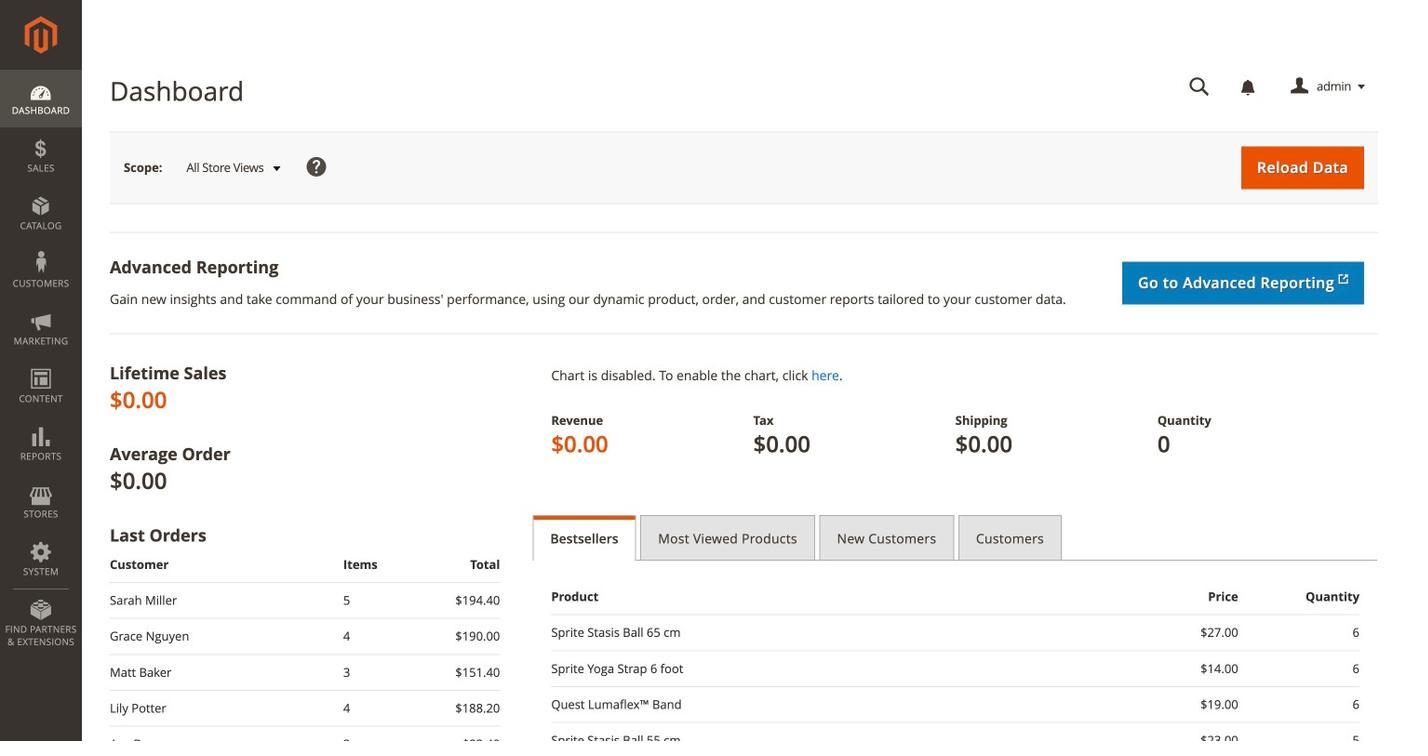 Task type: locate. For each thing, give the bounding box(es) containing it.
tab list
[[533, 516, 1378, 561]]

None text field
[[1176, 71, 1223, 103]]

menu bar
[[0, 70, 82, 658]]



Task type: describe. For each thing, give the bounding box(es) containing it.
magento admin panel image
[[25, 16, 57, 54]]



